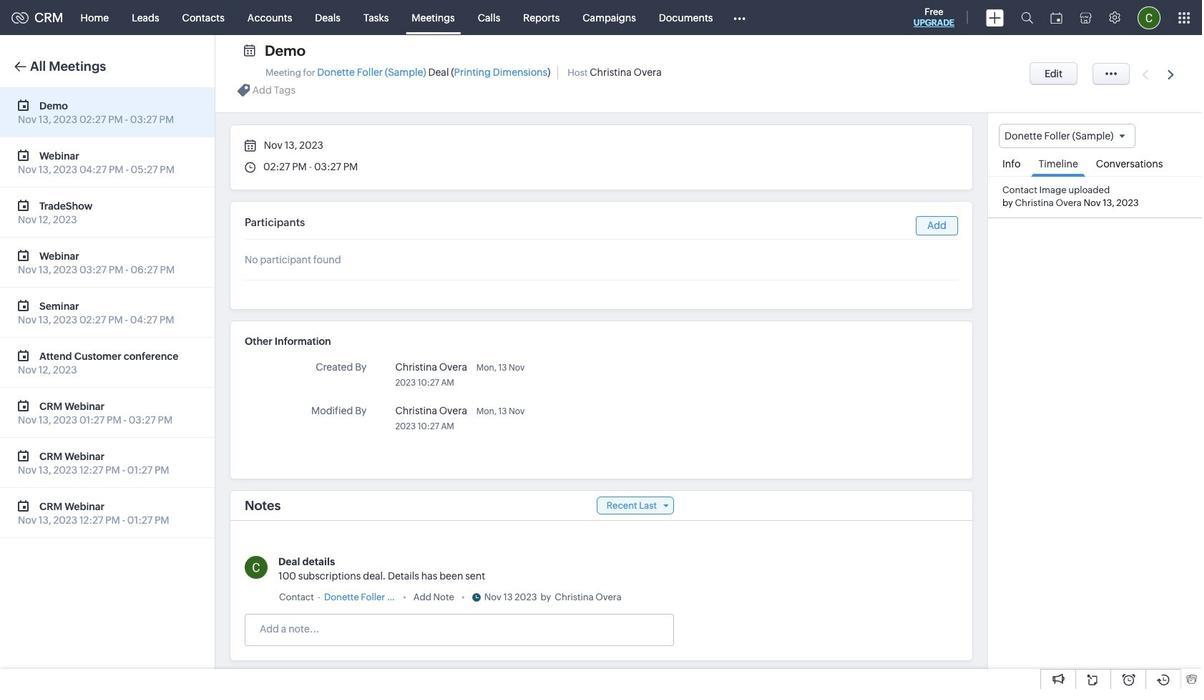 Task type: vqa. For each thing, say whether or not it's contained in the screenshot.
45,000.00 to the left
no



Task type: describe. For each thing, give the bounding box(es) containing it.
Add a note... field
[[246, 622, 673, 636]]

Other Modules field
[[725, 6, 756, 29]]

search element
[[1013, 0, 1042, 35]]

next record image
[[1168, 70, 1178, 79]]

create menu element
[[978, 0, 1013, 35]]

profile image
[[1138, 6, 1161, 29]]



Task type: locate. For each thing, give the bounding box(es) containing it.
calendar image
[[1051, 12, 1063, 23]]

None field
[[999, 124, 1136, 148]]

create menu image
[[986, 9, 1004, 26]]

profile element
[[1130, 0, 1170, 35]]

previous record image
[[1143, 70, 1149, 79]]

logo image
[[11, 12, 29, 23]]

None button
[[1030, 62, 1078, 85]]

search image
[[1022, 11, 1034, 24]]



